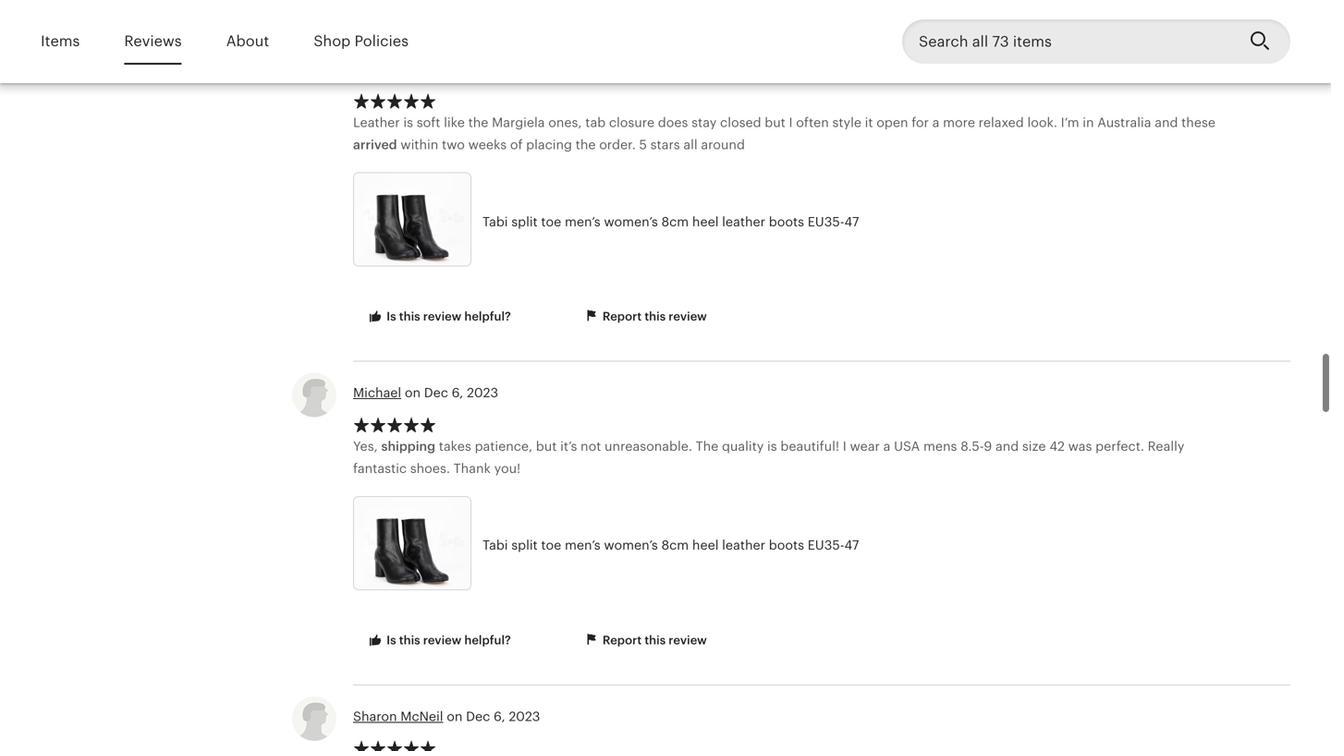 Task type: describe. For each thing, give the bounding box(es) containing it.
tabi split toe men's women's 8cm heel leather boots eu35-47 link for takes patience, but it's not unreasonable. the quality is beautiful! i wear a usa mens 8.5-9 and size 42 was perfect. really fantastic shoes. thank you!
[[353, 496, 1084, 596]]

mcneil
[[401, 710, 443, 725]]

1 vertical spatial the
[[576, 137, 596, 152]]

heel for within two weeks of placing the order. 5 stars all around
[[693, 214, 719, 229]]

items link
[[41, 20, 80, 63]]

helpful? for shipping
[[465, 634, 511, 648]]

a inside takes patience, but it's not unreasonable. the quality is beautiful! i wear a usa mens 8.5-9 and size 42 was perfect. really fantastic shoes. thank you!
[[884, 439, 891, 454]]

0 vertical spatial dec
[[424, 386, 448, 401]]

sharon mcneil link
[[353, 710, 443, 725]]

but inside takes patience, but it's not unreasonable. the quality is beautiful! i wear a usa mens 8.5-9 and size 42 was perfect. really fantastic shoes. thank you!
[[536, 439, 557, 454]]

the
[[696, 439, 719, 454]]

was
[[1069, 439, 1093, 454]]

5
[[640, 137, 647, 152]]

arrived
[[353, 137, 397, 152]]

tabi for shipping
[[483, 538, 508, 553]]

yes, shipping
[[353, 439, 436, 454]]

8.5-
[[961, 439, 984, 454]]

and inside takes patience, but it's not unreasonable. the quality is beautiful! i wear a usa mens 8.5-9 and size 42 was perfect. really fantastic shoes. thank you!
[[996, 439, 1019, 454]]

report for within two weeks of placing the order. 5 stars all around
[[603, 310, 642, 324]]

women's for takes patience, but it's not unreasonable. the quality is beautiful! i wear a usa mens 8.5-9 and size 42 was perfect. really fantastic shoes. thank you!
[[604, 538, 658, 553]]

these
[[1182, 115, 1216, 130]]

tabi for arrived
[[483, 214, 508, 229]]

michael
[[353, 386, 402, 401]]

within
[[401, 137, 439, 152]]

boots for takes patience, but it's not unreasonable. the quality is beautiful! i wear a usa mens 8.5-9 and size 42 was perfect. really fantastic shoes. thank you!
[[769, 538, 805, 553]]

stay
[[692, 115, 717, 130]]

of
[[510, 137, 523, 152]]

patience,
[[475, 439, 533, 454]]

report this review for takes patience, but it's not unreasonable. the quality is beautiful! i wear a usa mens 8.5-9 and size 42 was perfect. really fantastic shoes. thank you!
[[600, 634, 707, 648]]

australia
[[1098, 115, 1152, 130]]

stars
[[651, 137, 680, 152]]

reviews link
[[124, 20, 182, 63]]

unreasonable.
[[605, 439, 693, 454]]

does
[[658, 115, 688, 130]]

reviews
[[124, 33, 182, 50]]

is inside leather is soft like the margiela ones, tab closure does stay closed but i often style it open for a more relaxed look. i'm in australia and these arrived within two weeks of placing the order. 5 stars all around
[[404, 115, 413, 130]]

michael on dec 6, 2023
[[353, 386, 499, 401]]

8cm for takes patience, but it's not unreasonable. the quality is beautiful! i wear a usa mens 8.5-9 and size 42 was perfect. really fantastic shoes. thank you!
[[662, 538, 689, 553]]

items
[[41, 33, 80, 50]]

shop policies link
[[314, 20, 409, 63]]

split for is
[[512, 214, 538, 229]]

47 for takes patience, but it's not unreasonable. the quality is beautiful! i wear a usa mens 8.5-9 and size 42 was perfect. really fantastic shoes. thank you!
[[845, 538, 860, 553]]

i inside takes patience, but it's not unreasonable. the quality is beautiful! i wear a usa mens 8.5-9 and size 42 was perfect. really fantastic shoes. thank you!
[[843, 439, 847, 454]]

i inside leather is soft like the margiela ones, tab closure does stay closed but i often style it open for a more relaxed look. i'm in australia and these arrived within two weeks of placing the order. 5 stars all around
[[789, 115, 793, 130]]

really
[[1148, 439, 1185, 454]]

weeks
[[468, 137, 507, 152]]

0 vertical spatial 2023
[[467, 386, 499, 401]]

eu35- for takes patience, but it's not unreasonable. the quality is beautiful! i wear a usa mens 8.5-9 and size 42 was perfect. really fantastic shoes. thank you!
[[808, 538, 845, 553]]

women's for within two weeks of placing the order. 5 stars all around
[[604, 214, 658, 229]]

for
[[912, 115, 929, 130]]

0 horizontal spatial the
[[468, 115, 489, 130]]

1 vertical spatial dec
[[466, 710, 490, 725]]

heel for takes patience, but it's not unreasonable. the quality is beautiful! i wear a usa mens 8.5-9 and size 42 was perfect. really fantastic shoes. thank you!
[[693, 538, 719, 553]]

toe for is
[[541, 214, 562, 229]]

it
[[865, 115, 874, 130]]

it's
[[561, 439, 577, 454]]

is for within two weeks of placing the order. 5 stars all around
[[387, 310, 396, 324]]

tabi split toe men's women's 8cm heel leather boots eu35-47 for within two weeks of placing the order. 5 stars all around
[[483, 214, 860, 229]]

leather for within two weeks of placing the order. 5 stars all around
[[722, 214, 766, 229]]

tab
[[586, 115, 606, 130]]

soft
[[417, 115, 441, 130]]

0 vertical spatial on
[[405, 386, 421, 401]]

1 horizontal spatial 2023
[[509, 710, 540, 725]]

often
[[797, 115, 829, 130]]

leather for takes patience, but it's not unreasonable. the quality is beautiful! i wear a usa mens 8.5-9 and size 42 was perfect. really fantastic shoes. thank you!
[[722, 538, 766, 553]]

9
[[984, 439, 993, 454]]

shoes.
[[410, 461, 450, 476]]

boots for within two weeks of placing the order. 5 stars all around
[[769, 214, 805, 229]]

47 for within two weeks of placing the order. 5 stars all around
[[845, 214, 860, 229]]

report this review button for takes patience, but it's not unreasonable. the quality is beautiful! i wear a usa mens 8.5-9 and size 42 was perfect. really fantastic shoes. thank you!
[[569, 624, 721, 659]]

around
[[701, 137, 745, 152]]

takes
[[439, 439, 472, 454]]



Task type: locate. For each thing, give the bounding box(es) containing it.
report for takes patience, but it's not unreasonable. the quality is beautiful! i wear a usa mens 8.5-9 and size 42 was perfect. really fantastic shoes. thank you!
[[603, 634, 642, 648]]

thank
[[454, 461, 491, 476]]

0 vertical spatial the
[[468, 115, 489, 130]]

0 vertical spatial boots
[[769, 214, 805, 229]]

1 tabi split toe men's women's 8cm heel leather boots eu35-47 from the top
[[483, 214, 860, 229]]

2 toe from the top
[[541, 538, 562, 553]]

1 horizontal spatial on
[[447, 710, 463, 725]]

0 vertical spatial report
[[603, 310, 642, 324]]

a left usa
[[884, 439, 891, 454]]

1 horizontal spatial a
[[933, 115, 940, 130]]

is this review helpful? up sharon mcneil on dec 6, 2023
[[384, 634, 511, 648]]

1 vertical spatial 2023
[[509, 710, 540, 725]]

and inside leather is soft like the margiela ones, tab closure does stay closed but i often style it open for a more relaxed look. i'm in australia and these arrived within two weeks of placing the order. 5 stars all around
[[1155, 115, 1179, 130]]

tabi split toe men's women's 8cm heel leather boots eu35-47 for takes patience, but it's not unreasonable. the quality is beautiful! i wear a usa mens 8.5-9 and size 42 was perfect. really fantastic shoes. thank you!
[[483, 538, 860, 553]]

is this review helpful? button up 'michael on dec 6, 2023'
[[353, 300, 525, 335]]

leather is soft like the margiela ones, tab closure does stay closed but i often style it open for a more relaxed look. i'm in australia and these arrived within two weeks of placing the order. 5 stars all around
[[353, 115, 1216, 152]]

men's for shipping
[[565, 538, 601, 553]]

1 vertical spatial women's
[[604, 538, 658, 553]]

1 horizontal spatial and
[[1155, 115, 1179, 130]]

is inside takes patience, but it's not unreasonable. the quality is beautiful! i wear a usa mens 8.5-9 and size 42 was perfect. really fantastic shoes. thank you!
[[768, 439, 777, 454]]

2 split from the top
[[512, 538, 538, 553]]

quality
[[722, 439, 764, 454]]

2 report from the top
[[603, 634, 642, 648]]

1 horizontal spatial dec
[[466, 710, 490, 725]]

on right michael
[[405, 386, 421, 401]]

about
[[226, 33, 269, 50]]

2 eu35- from the top
[[808, 538, 845, 553]]

is this review helpful?
[[384, 310, 511, 324], [384, 634, 511, 648]]

helpful? for arrived
[[465, 310, 511, 324]]

boots down takes patience, but it's not unreasonable. the quality is beautiful! i wear a usa mens 8.5-9 and size 42 was perfect. really fantastic shoes. thank you!
[[769, 538, 805, 553]]

toe
[[541, 214, 562, 229], [541, 538, 562, 553]]

shop
[[314, 33, 351, 50]]

relaxed
[[979, 115, 1024, 130]]

split for shipping
[[512, 538, 538, 553]]

helpful?
[[465, 310, 511, 324], [465, 634, 511, 648]]

6,
[[452, 386, 464, 401], [494, 710, 506, 725]]

0 vertical spatial split
[[512, 214, 538, 229]]

1 horizontal spatial the
[[576, 137, 596, 152]]

0 vertical spatial toe
[[541, 214, 562, 229]]

2 tabi split toe men's women's 8cm heel leather boots eu35-47 from the top
[[483, 538, 860, 553]]

look.
[[1028, 115, 1058, 130]]

0 vertical spatial and
[[1155, 115, 1179, 130]]

0 horizontal spatial 2023
[[467, 386, 499, 401]]

about link
[[226, 20, 269, 63]]

report this review button for within two weeks of placing the order. 5 stars all around
[[569, 300, 721, 335]]

1 eu35- from the top
[[808, 214, 845, 229]]

0 vertical spatial is this review helpful?
[[384, 310, 511, 324]]

men's for is
[[565, 214, 601, 229]]

tabi
[[483, 214, 508, 229], [483, 538, 508, 553]]

toe for shipping
[[541, 538, 562, 553]]

is left soft
[[404, 115, 413, 130]]

closure
[[609, 115, 655, 130]]

1 vertical spatial report
[[603, 634, 642, 648]]

0 vertical spatial is
[[404, 115, 413, 130]]

men's
[[565, 214, 601, 229], [565, 538, 601, 553]]

1 split from the top
[[512, 214, 538, 229]]

0 vertical spatial is
[[387, 310, 396, 324]]

perfect.
[[1096, 439, 1145, 454]]

2 is this review helpful? button from the top
[[353, 624, 525, 659]]

boots
[[769, 214, 805, 229], [769, 538, 805, 553]]

0 vertical spatial eu35-
[[808, 214, 845, 229]]

report
[[603, 310, 642, 324], [603, 634, 642, 648]]

1 vertical spatial tabi split toe men's women's 8cm heel leather boots eu35-47
[[483, 538, 860, 553]]

split
[[512, 214, 538, 229], [512, 538, 538, 553]]

0 vertical spatial women's
[[604, 214, 658, 229]]

but inside leather is soft like the margiela ones, tab closure does stay closed but i often style it open for a more relaxed look. i'm in australia and these arrived within two weeks of placing the order. 5 stars all around
[[765, 115, 786, 130]]

and right 9 on the right bottom of the page
[[996, 439, 1019, 454]]

dec right mcneil
[[466, 710, 490, 725]]

0 horizontal spatial a
[[884, 439, 891, 454]]

is
[[387, 310, 396, 324], [387, 634, 396, 648]]

2 tabi from the top
[[483, 538, 508, 553]]

1 vertical spatial boots
[[769, 538, 805, 553]]

margiela
[[492, 115, 545, 130]]

and left these
[[1155, 115, 1179, 130]]

is
[[404, 115, 413, 130], [768, 439, 777, 454]]

1 leather from the top
[[722, 214, 766, 229]]

is up sharon mcneil link
[[387, 634, 396, 648]]

on
[[405, 386, 421, 401], [447, 710, 463, 725]]

2 tabi split toe men's women's 8cm heel leather boots eu35-47 link from the top
[[353, 496, 1084, 596]]

0 vertical spatial men's
[[565, 214, 601, 229]]

1 is this review helpful? from the top
[[384, 310, 511, 324]]

0 vertical spatial 8cm
[[662, 214, 689, 229]]

shipping
[[381, 439, 436, 454]]

fantastic
[[353, 461, 407, 476]]

i'm
[[1061, 115, 1080, 130]]

6, up takes
[[452, 386, 464, 401]]

0 vertical spatial i
[[789, 115, 793, 130]]

1 47 from the top
[[845, 214, 860, 229]]

more
[[943, 115, 976, 130]]

2 report this review from the top
[[600, 634, 707, 648]]

0 vertical spatial helpful?
[[465, 310, 511, 324]]

is right quality
[[768, 439, 777, 454]]

1 vertical spatial eu35-
[[808, 538, 845, 553]]

1 vertical spatial 8cm
[[662, 538, 689, 553]]

42
[[1050, 439, 1065, 454]]

1 horizontal spatial is
[[768, 439, 777, 454]]

women's
[[604, 214, 658, 229], [604, 538, 658, 553]]

1 vertical spatial 47
[[845, 538, 860, 553]]

a
[[933, 115, 940, 130], [884, 439, 891, 454]]

is this review helpful? for shipping
[[384, 634, 511, 648]]

is this review helpful? up 'michael on dec 6, 2023'
[[384, 310, 511, 324]]

1 vertical spatial and
[[996, 439, 1019, 454]]

closed
[[720, 115, 762, 130]]

2 leather from the top
[[722, 538, 766, 553]]

this
[[399, 310, 420, 324], [645, 310, 666, 324], [399, 634, 420, 648], [645, 634, 666, 648]]

style
[[833, 115, 862, 130]]

0 vertical spatial heel
[[693, 214, 719, 229]]

2 men's from the top
[[565, 538, 601, 553]]

1 vertical spatial tabi split toe men's women's 8cm heel leather boots eu35-47 link
[[353, 496, 1084, 596]]

i left wear
[[843, 439, 847, 454]]

takes patience, but it's not unreasonable. the quality is beautiful! i wear a usa mens 8.5-9 and size 42 was perfect. really fantastic shoes. thank you!
[[353, 439, 1185, 476]]

8cm for within two weeks of placing the order. 5 stars all around
[[662, 214, 689, 229]]

but
[[765, 115, 786, 130], [536, 439, 557, 454]]

0 vertical spatial report this review
[[600, 310, 707, 324]]

0 horizontal spatial on
[[405, 386, 421, 401]]

zac added a photo of their purchase image
[[354, 0, 609, 72]]

the down tab
[[576, 137, 596, 152]]

2 is this review helpful? from the top
[[384, 634, 511, 648]]

wear
[[850, 439, 880, 454]]

not
[[581, 439, 601, 454]]

sharon
[[353, 710, 397, 725]]

review
[[423, 310, 462, 324], [669, 310, 707, 324], [423, 634, 462, 648], [669, 634, 707, 648]]

0 vertical spatial is this review helpful? button
[[353, 300, 525, 335]]

1 vertical spatial but
[[536, 439, 557, 454]]

0 horizontal spatial is
[[404, 115, 413, 130]]

0 vertical spatial tabi split toe men's women's 8cm heel leather boots eu35-47 link
[[353, 172, 1084, 272]]

0 vertical spatial tabi
[[483, 214, 508, 229]]

report this review button
[[569, 300, 721, 335], [569, 624, 721, 659]]

in
[[1083, 115, 1095, 130]]

1 helpful? from the top
[[465, 310, 511, 324]]

1 vertical spatial is this review helpful? button
[[353, 624, 525, 659]]

0 vertical spatial but
[[765, 115, 786, 130]]

eu35- for within two weeks of placing the order. 5 stars all around
[[808, 214, 845, 229]]

a right for
[[933, 115, 940, 130]]

6, right mcneil
[[494, 710, 506, 725]]

0 horizontal spatial but
[[536, 439, 557, 454]]

yes,
[[353, 439, 378, 454]]

1 vertical spatial is this review helpful?
[[384, 634, 511, 648]]

1 tabi split toe men's women's 8cm heel leather boots eu35-47 link from the top
[[353, 172, 1084, 272]]

but right the closed
[[765, 115, 786, 130]]

1 horizontal spatial i
[[843, 439, 847, 454]]

is this review helpful? button up sharon mcneil on dec 6, 2023
[[353, 624, 525, 659]]

report this review
[[600, 310, 707, 324], [600, 634, 707, 648]]

i left often
[[789, 115, 793, 130]]

on right mcneil
[[447, 710, 463, 725]]

placing
[[526, 137, 572, 152]]

boots down leather is soft like the margiela ones, tab closure does stay closed but i often style it open for a more relaxed look. i'm in australia and these arrived within two weeks of placing the order. 5 stars all around
[[769, 214, 805, 229]]

2 is from the top
[[387, 634, 396, 648]]

split down you!
[[512, 538, 538, 553]]

0 horizontal spatial 6,
[[452, 386, 464, 401]]

heel
[[693, 214, 719, 229], [693, 538, 719, 553]]

report this review for within two weeks of placing the order. 5 stars all around
[[600, 310, 707, 324]]

1 vertical spatial is
[[768, 439, 777, 454]]

0 horizontal spatial dec
[[424, 386, 448, 401]]

sharon mcneil on dec 6, 2023
[[353, 710, 540, 725]]

is this review helpful? button for within two weeks of placing the order. 5 stars all around
[[353, 300, 525, 335]]

1 report from the top
[[603, 310, 642, 324]]

tabi split toe men's women's 8cm heel leather boots eu35-47 link for within two weeks of placing the order. 5 stars all around
[[353, 172, 1084, 272]]

leather down takes patience, but it's not unreasonable. the quality is beautiful! i wear a usa mens 8.5-9 and size 42 was perfect. really fantastic shoes. thank you!
[[722, 538, 766, 553]]

all
[[684, 137, 698, 152]]

2 report this review button from the top
[[569, 624, 721, 659]]

1 men's from the top
[[565, 214, 601, 229]]

dec
[[424, 386, 448, 401], [466, 710, 490, 725]]

two
[[442, 137, 465, 152]]

1 is from the top
[[387, 310, 396, 324]]

0 horizontal spatial and
[[996, 439, 1019, 454]]

ones,
[[549, 115, 582, 130]]

1 vertical spatial men's
[[565, 538, 601, 553]]

1 vertical spatial leather
[[722, 538, 766, 553]]

a inside leather is soft like the margiela ones, tab closure does stay closed but i often style it open for a more relaxed look. i'm in australia and these arrived within two weeks of placing the order. 5 stars all around
[[933, 115, 940, 130]]

open
[[877, 115, 909, 130]]

shop policies
[[314, 33, 409, 50]]

beautiful!
[[781, 439, 840, 454]]

is up michael link
[[387, 310, 396, 324]]

tabi split toe men's women's 8cm heel leather boots eu35-47 link
[[353, 172, 1084, 272], [353, 496, 1084, 596]]

i
[[789, 115, 793, 130], [843, 439, 847, 454]]

1 vertical spatial helpful?
[[465, 634, 511, 648]]

2 helpful? from the top
[[465, 634, 511, 648]]

2 boots from the top
[[769, 538, 805, 553]]

0 vertical spatial report this review button
[[569, 300, 721, 335]]

1 vertical spatial report this review
[[600, 634, 707, 648]]

0 vertical spatial tabi split toe men's women's 8cm heel leather boots eu35-47
[[483, 214, 860, 229]]

is for takes patience, but it's not unreasonable. the quality is beautiful! i wear a usa mens 8.5-9 and size 42 was perfect. really fantastic shoes. thank you!
[[387, 634, 396, 648]]

1 women's from the top
[[604, 214, 658, 229]]

1 boots from the top
[[769, 214, 805, 229]]

1 report this review button from the top
[[569, 300, 721, 335]]

1 vertical spatial a
[[884, 439, 891, 454]]

you!
[[494, 461, 521, 476]]

1 vertical spatial tabi
[[483, 538, 508, 553]]

1 heel from the top
[[693, 214, 719, 229]]

1 toe from the top
[[541, 214, 562, 229]]

eu35-
[[808, 214, 845, 229], [808, 538, 845, 553]]

1 vertical spatial 6,
[[494, 710, 506, 725]]

1 horizontal spatial but
[[765, 115, 786, 130]]

leather
[[722, 214, 766, 229], [722, 538, 766, 553]]

tabi split toe men's women's 8cm heel leather boots eu35-47
[[483, 214, 860, 229], [483, 538, 860, 553]]

2 47 from the top
[[845, 538, 860, 553]]

0 vertical spatial 47
[[845, 214, 860, 229]]

2 women's from the top
[[604, 538, 658, 553]]

1 horizontal spatial 6,
[[494, 710, 506, 725]]

0 vertical spatial leather
[[722, 214, 766, 229]]

1 is this review helpful? button from the top
[[353, 300, 525, 335]]

mens
[[924, 439, 958, 454]]

is this review helpful? for arrived
[[384, 310, 511, 324]]

1 vertical spatial split
[[512, 538, 538, 553]]

usa
[[894, 439, 920, 454]]

1 vertical spatial toe
[[541, 538, 562, 553]]

1 vertical spatial is
[[387, 634, 396, 648]]

2 heel from the top
[[693, 538, 719, 553]]

the up weeks
[[468, 115, 489, 130]]

split down of
[[512, 214, 538, 229]]

the
[[468, 115, 489, 130], [576, 137, 596, 152]]

1 tabi from the top
[[483, 214, 508, 229]]

order.
[[599, 137, 636, 152]]

2 8cm from the top
[[662, 538, 689, 553]]

leather
[[353, 115, 400, 130]]

1 vertical spatial report this review button
[[569, 624, 721, 659]]

like
[[444, 115, 465, 130]]

1 vertical spatial i
[[843, 439, 847, 454]]

and
[[1155, 115, 1179, 130], [996, 439, 1019, 454]]

size
[[1023, 439, 1046, 454]]

but left it's on the left
[[536, 439, 557, 454]]

dec up takes
[[424, 386, 448, 401]]

Search all 73 items text field
[[903, 19, 1236, 64]]

2023
[[467, 386, 499, 401], [509, 710, 540, 725]]

1 report this review from the top
[[600, 310, 707, 324]]

0 vertical spatial a
[[933, 115, 940, 130]]

michael link
[[353, 386, 402, 401]]

1 8cm from the top
[[662, 214, 689, 229]]

tabi down you!
[[483, 538, 508, 553]]

1 vertical spatial heel
[[693, 538, 719, 553]]

policies
[[355, 33, 409, 50]]

1 vertical spatial on
[[447, 710, 463, 725]]

0 horizontal spatial i
[[789, 115, 793, 130]]

leather down the around
[[722, 214, 766, 229]]

is this review helpful? button for takes patience, but it's not unreasonable. the quality is beautiful! i wear a usa mens 8.5-9 and size 42 was perfect. really fantastic shoes. thank you!
[[353, 624, 525, 659]]

0 vertical spatial 6,
[[452, 386, 464, 401]]

tabi down weeks
[[483, 214, 508, 229]]



Task type: vqa. For each thing, say whether or not it's contained in the screenshot.
'soft'
yes



